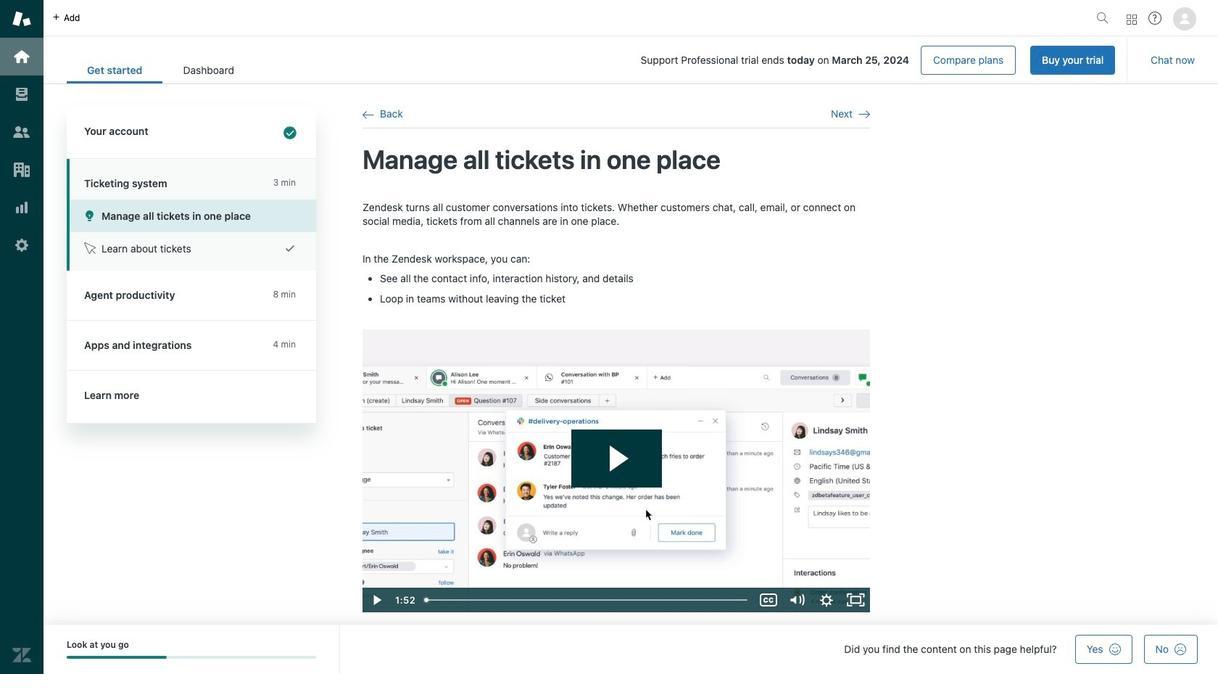 Task type: vqa. For each thing, say whether or not it's contained in the screenshot.
Get help icon
yes



Task type: locate. For each thing, give the bounding box(es) containing it.
March 25, 2024 text field
[[833, 54, 910, 66]]

zendesk products image
[[1128, 14, 1138, 24]]

heading
[[67, 107, 316, 159]]

video element
[[363, 330, 871, 613]]

tab list
[[67, 57, 255, 83]]

video thumbnail image
[[363, 330, 871, 613]]

tab
[[163, 57, 255, 83]]

progress bar
[[67, 656, 316, 659]]

zendesk support image
[[12, 9, 31, 28]]

zendesk image
[[12, 646, 31, 665]]



Task type: describe. For each thing, give the bounding box(es) containing it.
get started image
[[12, 47, 31, 66]]

reporting image
[[12, 198, 31, 217]]

get help image
[[1149, 12, 1162, 25]]

admin image
[[12, 236, 31, 255]]

customers image
[[12, 123, 31, 141]]

organizations image
[[12, 160, 31, 179]]

views image
[[12, 85, 31, 104]]

main element
[[0, 0, 44, 674]]



